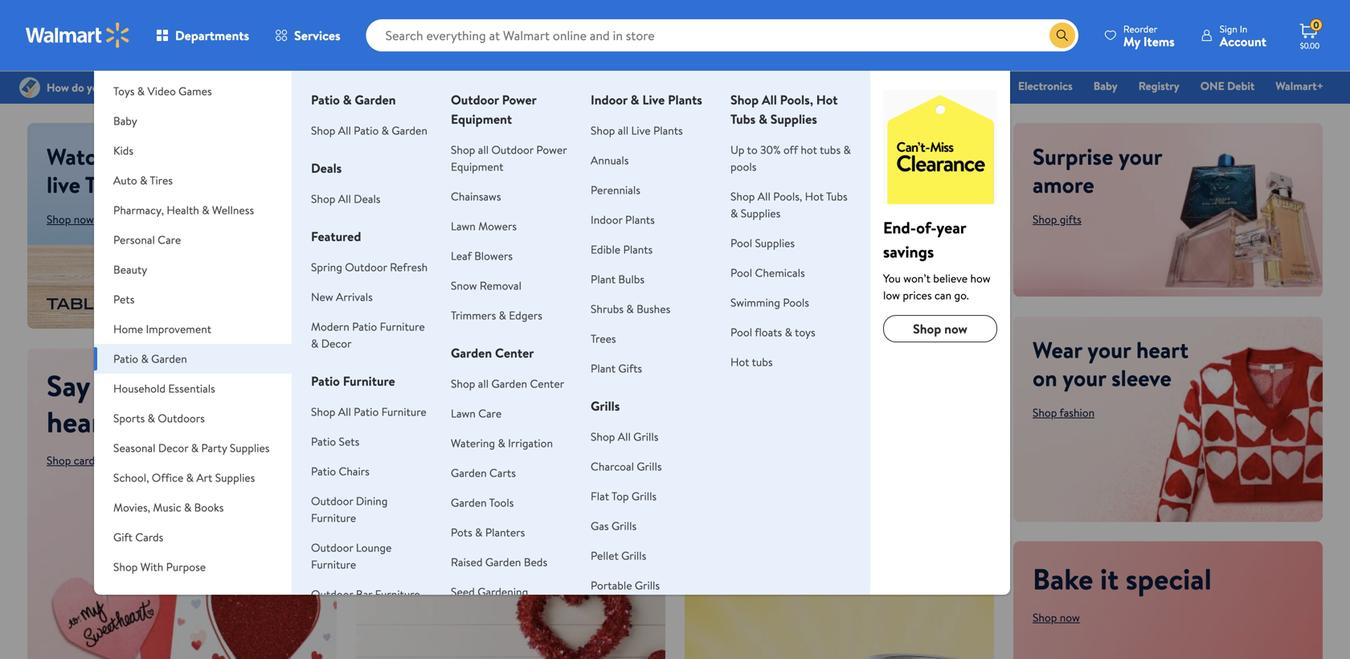 Task type: locate. For each thing, give the bounding box(es) containing it.
movies, music & books button
[[94, 493, 292, 523]]

account
[[1220, 33, 1267, 50]]

plant left gifts
[[591, 361, 616, 376]]

center
[[495, 344, 534, 362], [530, 376, 565, 392]]

1 vertical spatial it
[[1101, 559, 1119, 599]]

1 lawn from the top
[[451, 218, 476, 234]]

1 horizontal spatial essentials
[[590, 78, 638, 94]]

shop all deals link
[[311, 191, 381, 207]]

patio & garden inside patio & garden dropdown button
[[113, 351, 187, 367]]

outdoor left bar
[[311, 587, 353, 602]]

1 vertical spatial home
[[113, 321, 143, 337]]

shop inside "dropdown button"
[[113, 559, 138, 575]]

1 vertical spatial pool
[[731, 265, 753, 281]]

0 vertical spatial care
[[158, 232, 181, 248]]

services
[[294, 27, 341, 44]]

1 horizontal spatial heart
[[1137, 334, 1189, 365]]

power left grocery
[[502, 91, 537, 109]]

now left leaf on the top of page
[[416, 260, 436, 276]]

1 vertical spatial indoor
[[591, 212, 623, 228]]

1 indoor from the top
[[591, 91, 628, 109]]

0 vertical spatial decor
[[321, 336, 352, 351]]

baby inside dropdown button
[[113, 113, 137, 129]]

chainsaws link
[[451, 189, 501, 204]]

grills right gas
[[612, 518, 637, 534]]

0 vertical spatial plant
[[591, 271, 616, 287]]

live for all
[[632, 123, 651, 138]]

shop up lawn care
[[451, 376, 476, 392]]

furniture down dining
[[311, 510, 356, 526]]

now for love all ways
[[416, 260, 436, 276]]

pool floats & toys link
[[731, 324, 816, 340]]

all for shop all grills link
[[618, 429, 631, 445]]

0 horizontal spatial patio & garden
[[113, 351, 187, 367]]

shop up patio sets link
[[311, 404, 336, 420]]

patio down sponsored
[[311, 372, 340, 390]]

0 vertical spatial pools,
[[780, 91, 814, 109]]

2 horizontal spatial deals
[[490, 78, 517, 94]]

pool for pool supplies
[[731, 235, 753, 251]]

all up shop all deals
[[338, 123, 351, 138]]

shop now for love all ways
[[388, 260, 436, 276]]

all up sets
[[338, 404, 351, 420]]

home,
[[113, 53, 146, 69]]

shop inside shop all outdoor power equipment
[[451, 142, 476, 158]]

1 vertical spatial equipment
[[451, 159, 504, 174]]

furniture down patio furniture
[[382, 404, 427, 420]]

seasonal decor & party supplies button
[[94, 433, 292, 463]]

personal
[[113, 232, 155, 248]]

outdoor inside outdoor dining furniture
[[311, 493, 353, 509]]

garden down trimmers
[[451, 344, 492, 362]]

essentials inside grocery & essentials link
[[590, 78, 638, 94]]

outdoor lounge furniture
[[311, 540, 392, 572]]

flat top grills
[[591, 488, 657, 504]]

& inside 'modern patio furniture & decor'
[[311, 336, 319, 351]]

shop all patio & garden link
[[311, 123, 428, 138]]

patio inside dropdown button
[[113, 351, 138, 367]]

home down pets
[[113, 321, 143, 337]]

your right wear at the right
[[1088, 334, 1132, 365]]

outdoor for dining
[[311, 493, 353, 509]]

pool up pool chemicals link on the right top
[[731, 235, 753, 251]]

& inside up to 30% off hot tubs & pools
[[844, 142, 851, 158]]

search icon image
[[1056, 29, 1069, 42]]

all inside shop all outdoor power equipment
[[478, 142, 489, 158]]

outdoor for lounge
[[311, 540, 353, 556]]

3 pool from the top
[[731, 324, 753, 340]]

outdoor inside outdoor power equipment
[[451, 91, 499, 109]]

indoor plants link
[[591, 212, 655, 228]]

1 horizontal spatial tubs
[[827, 189, 848, 204]]

0 horizontal spatial it
[[97, 365, 115, 406]]

Walmart Site-Wide search field
[[366, 19, 1079, 51]]

all left prep
[[762, 91, 777, 109]]

all for ways
[[492, 168, 541, 239]]

2 lawn from the top
[[451, 406, 476, 421]]

grills right portable
[[635, 578, 660, 593]]

0 vertical spatial hot
[[817, 91, 838, 109]]

2 pool from the top
[[731, 265, 753, 281]]

all for live
[[618, 123, 629, 138]]

grills right "pellet"
[[622, 548, 647, 564]]

chainsaws
[[451, 189, 501, 204]]

lawn mowers link
[[451, 218, 517, 234]]

essentials up shop all live plants
[[590, 78, 638, 94]]

pots
[[451, 525, 473, 540]]

toys & video games button
[[94, 76, 292, 106]]

shop now link down live
[[47, 211, 94, 227]]

your up fashion
[[1063, 362, 1107, 394]]

edible
[[591, 242, 621, 257]]

1 plant from the top
[[591, 271, 616, 287]]

1 horizontal spatial it
[[1101, 559, 1119, 599]]

0 horizontal spatial baby
[[113, 113, 137, 129]]

shop all pools, hot tubs & supplies up off on the right top of page
[[731, 91, 838, 128]]

blowers
[[475, 248, 513, 264]]

now
[[74, 211, 94, 227], [416, 260, 436, 276], [945, 320, 968, 338], [1060, 610, 1081, 626]]

0 vertical spatial home
[[968, 78, 998, 94]]

1 vertical spatial patio & garden
[[113, 351, 187, 367]]

deals left grocery
[[490, 78, 517, 94]]

swimming
[[731, 295, 781, 310]]

1 pool from the top
[[731, 235, 753, 251]]

charcoal grills
[[591, 459, 662, 474]]

2 vertical spatial pool
[[731, 324, 753, 340]]

shop down live
[[47, 211, 71, 227]]

shop left with
[[113, 559, 138, 575]]

lawn up watering
[[451, 406, 476, 421]]

1 vertical spatial heart
[[47, 402, 114, 442]]

indoor up "edible" at the top left of the page
[[591, 212, 623, 228]]

refresh
[[390, 259, 428, 275]]

plant left "bulbs"
[[591, 271, 616, 287]]

items
[[1144, 33, 1175, 50]]

heart
[[1137, 334, 1189, 365], [47, 402, 114, 442]]

1 vertical spatial live
[[632, 123, 651, 138]]

arrivals
[[336, 289, 373, 305]]

say it from the heart
[[47, 365, 233, 442]]

savings
[[884, 240, 934, 263]]

shop fashion link
[[1033, 405, 1095, 421]]

care up 'watering & irrigation' at the left bottom of the page
[[479, 406, 502, 421]]

supplies inside 'link'
[[741, 205, 781, 221]]

furniture down refresh
[[380, 319, 425, 334]]

1 horizontal spatial patio & garden
[[311, 91, 396, 109]]

0 vertical spatial shop all pools, hot tubs & supplies
[[731, 91, 838, 128]]

seed
[[451, 584, 475, 600]]

indoor for indoor & live plants
[[591, 91, 628, 109]]

all for garden
[[478, 376, 489, 392]]

all inside 'link'
[[758, 189, 771, 204]]

trees link
[[591, 331, 616, 347]]

watering
[[451, 435, 495, 451]]

0 horizontal spatial tubs
[[752, 354, 773, 370]]

& inside "dropdown button"
[[202, 202, 209, 218]]

annuals
[[591, 152, 629, 168]]

0 vertical spatial pool
[[731, 235, 753, 251]]

shop now for bake it special
[[1033, 610, 1081, 626]]

deals up the featured
[[354, 191, 381, 207]]

shop now down live
[[47, 211, 94, 227]]

tubs inside 'link'
[[827, 189, 848, 204]]

shop gifts
[[1033, 211, 1082, 227]]

live for &
[[643, 91, 665, 109]]

sets
[[339, 434, 360, 449]]

tubs right hot
[[820, 142, 841, 158]]

outdoor inside outdoor lounge furniture
[[311, 540, 353, 556]]

decor up office
[[158, 440, 188, 456]]

home right fashion link
[[968, 78, 998, 94]]

0 vertical spatial equipment
[[451, 110, 512, 128]]

1 vertical spatial essentials
[[168, 381, 215, 396]]

2 plant from the top
[[591, 361, 616, 376]]

0 horizontal spatial heart
[[47, 402, 114, 442]]

walmart+ link
[[1269, 77, 1332, 94]]

0 vertical spatial essentials
[[590, 78, 638, 94]]

pots & planters link
[[451, 525, 525, 540]]

now for watch & record live tv
[[74, 211, 94, 227]]

household
[[113, 381, 166, 396]]

winter
[[755, 78, 788, 94]]

1 horizontal spatial deals
[[354, 191, 381, 207]]

0 horizontal spatial decor
[[158, 440, 188, 456]]

you
[[884, 271, 901, 286]]

decor
[[321, 336, 352, 351], [158, 440, 188, 456]]

shop
[[731, 91, 759, 109], [311, 123, 336, 138], [591, 123, 615, 138], [451, 142, 476, 158], [731, 189, 755, 204], [311, 191, 336, 207], [47, 211, 71, 227], [1033, 211, 1058, 227], [388, 260, 413, 276], [914, 320, 942, 338], [451, 376, 476, 392], [311, 404, 336, 420], [1033, 405, 1058, 421], [591, 429, 615, 445], [47, 453, 71, 468], [113, 559, 138, 575], [375, 562, 400, 577], [1033, 610, 1058, 626]]

all up charcoal grills
[[618, 429, 631, 445]]

patio & garden image
[[884, 90, 998, 204]]

your inside surprise your amore
[[1119, 141, 1163, 172]]

30%
[[761, 142, 781, 158]]

1 vertical spatial plant
[[591, 361, 616, 376]]

0 vertical spatial tubs
[[820, 142, 841, 158]]

Search search field
[[366, 19, 1079, 51]]

shop cards link
[[47, 453, 100, 468]]

live up shop all live plants link
[[643, 91, 665, 109]]

1 vertical spatial shop all pools, hot tubs & supplies
[[731, 189, 848, 221]]

baby for baby link
[[1094, 78, 1118, 94]]

shop now left leaf on the top of page
[[388, 260, 436, 276]]

1 vertical spatial deals
[[311, 159, 342, 177]]

fashion
[[1060, 405, 1095, 421]]

1 vertical spatial decor
[[158, 440, 188, 456]]

1 equipment from the top
[[451, 110, 512, 128]]

0 vertical spatial indoor
[[591, 91, 628, 109]]

personal care
[[113, 232, 181, 248]]

ways
[[554, 168, 660, 239]]

shop now link for love all ways
[[375, 255, 449, 281]]

shop all deals
[[311, 191, 381, 207]]

essentials
[[590, 78, 638, 94], [168, 381, 215, 396]]

garden up love
[[392, 123, 428, 138]]

shop fashion
[[1033, 405, 1095, 421]]

patio left chairs
[[311, 464, 336, 479]]

shop now link down bake
[[1033, 610, 1081, 626]]

home inside dropdown button
[[113, 321, 143, 337]]

go.
[[955, 287, 969, 303]]

1 horizontal spatial care
[[479, 406, 502, 421]]

planters
[[486, 525, 525, 540]]

2 vertical spatial deals
[[354, 191, 381, 207]]

essentials down patio & garden dropdown button
[[168, 381, 215, 396]]

appliances
[[207, 53, 259, 69]]

live down indoor & live plants
[[632, 123, 651, 138]]

0 vertical spatial live
[[643, 91, 665, 109]]

baby
[[1094, 78, 1118, 94], [113, 113, 137, 129]]

0 vertical spatial deals
[[490, 78, 517, 94]]

center up shop all garden center
[[495, 344, 534, 362]]

live
[[47, 169, 80, 200]]

decor inside 'dropdown button'
[[158, 440, 188, 456]]

all for shop all patio & garden link on the left
[[338, 123, 351, 138]]

1 horizontal spatial tubs
[[820, 142, 841, 158]]

tubs down floats
[[752, 354, 773, 370]]

pools, inside "shop all pools, hot tubs & supplies" 'link'
[[774, 189, 803, 204]]

hot
[[817, 91, 838, 109], [805, 189, 824, 204], [731, 354, 750, 370]]

1 vertical spatial tubs
[[827, 189, 848, 204]]

household essentials button
[[94, 374, 292, 404]]

0 vertical spatial heart
[[1137, 334, 1189, 365]]

shop now
[[47, 211, 94, 227], [388, 260, 436, 276], [914, 320, 968, 338], [1033, 610, 1081, 626]]

tubs down up to 30% off hot tubs & pools
[[827, 189, 848, 204]]

annuals link
[[591, 152, 629, 168]]

supplies inside 'dropdown button'
[[230, 440, 270, 456]]

baby left "registry" link
[[1094, 78, 1118, 94]]

modern
[[311, 319, 350, 334]]

shop up shop all deals
[[311, 123, 336, 138]]

shop now down bake
[[1033, 610, 1081, 626]]

2 equipment from the top
[[451, 159, 504, 174]]

1 vertical spatial pools,
[[774, 189, 803, 204]]

patio inside 'modern patio furniture & decor'
[[352, 319, 377, 334]]

outdoor up arrivals
[[345, 259, 387, 275]]

power inside shop all outdoor power equipment
[[537, 142, 567, 158]]

trimmers & edgers
[[451, 308, 543, 323]]

patio left sets
[[311, 434, 336, 449]]

cupid's calling—party on!
[[375, 519, 624, 550]]

outdoor left lounge
[[311, 540, 353, 556]]

registry
[[1139, 78, 1180, 94]]

2 vertical spatial hot
[[731, 354, 750, 370]]

0 vertical spatial baby
[[1094, 78, 1118, 94]]

hot down pool floats & toys link
[[731, 354, 750, 370]]

leaf blowers
[[451, 248, 513, 264]]

lawn for lawn care
[[451, 406, 476, 421]]

hot
[[801, 142, 818, 158]]

deals up shop all deals
[[311, 159, 342, 177]]

outdoor down outdoor power equipment
[[492, 142, 534, 158]]

deals
[[490, 78, 517, 94], [311, 159, 342, 177], [354, 191, 381, 207]]

all for shop all deals link
[[338, 191, 351, 207]]

modern patio furniture & decor
[[311, 319, 425, 351]]

supplies up pool supplies link
[[741, 205, 781, 221]]

pools, up off on the right top of page
[[780, 91, 814, 109]]

pellet grills link
[[591, 548, 647, 564]]

it inside say it from the heart
[[97, 365, 115, 406]]

plants up "bulbs"
[[624, 242, 653, 257]]

say
[[47, 365, 90, 406]]

furniture up toys & video games
[[149, 53, 194, 69]]

garden down garden center
[[492, 376, 528, 392]]

0 horizontal spatial tubs
[[731, 110, 756, 128]]

0 horizontal spatial care
[[158, 232, 181, 248]]

garden up 'household essentials'
[[151, 351, 187, 367]]

your for wear
[[1088, 334, 1132, 365]]

walmart image
[[26, 23, 130, 48]]

supplies right "art"
[[215, 470, 255, 486]]

baby down the "toys"
[[113, 113, 137, 129]]

supplies right the party
[[230, 440, 270, 456]]

1 vertical spatial lawn
[[451, 406, 476, 421]]

shop up "charcoal"
[[591, 429, 615, 445]]

decor inside 'modern patio furniture & decor'
[[321, 336, 352, 351]]

0 vertical spatial power
[[502, 91, 537, 109]]

how
[[971, 271, 991, 286]]

end-of-year savings you won't believe how low prices can go.
[[884, 216, 991, 303]]

time
[[865, 78, 889, 94]]

garden inside dropdown button
[[151, 351, 187, 367]]

furniture inside outdoor lounge furniture
[[311, 557, 356, 572]]

the
[[191, 365, 233, 406]]

1 vertical spatial baby
[[113, 113, 137, 129]]

shop down prices
[[914, 320, 942, 338]]

0 vertical spatial it
[[97, 365, 115, 406]]

now down tv
[[74, 211, 94, 227]]

1 vertical spatial care
[[479, 406, 502, 421]]

sports & outdoors
[[113, 410, 205, 426]]

patio & garden up shop all patio & garden
[[311, 91, 396, 109]]

tv
[[85, 169, 112, 200]]

1 horizontal spatial home
[[968, 78, 998, 94]]

care inside dropdown button
[[158, 232, 181, 248]]

outdoor bar furniture
[[311, 587, 420, 602]]

furniture down the shop decorations
[[375, 587, 420, 602]]

0 vertical spatial center
[[495, 344, 534, 362]]

2 indoor from the top
[[591, 212, 623, 228]]

garden up shop all patio & garden
[[355, 91, 396, 109]]

0 horizontal spatial home
[[113, 321, 143, 337]]

hot inside "shop all pools, hot tubs & supplies" 'link'
[[805, 189, 824, 204]]

pool up swimming
[[731, 265, 753, 281]]

shop all pools, hot tubs & supplies up pool supplies link
[[731, 189, 848, 221]]

furniture inside 'modern patio furniture & decor'
[[380, 319, 425, 334]]

shop now for watch & record live tv
[[47, 211, 94, 227]]

1 vertical spatial hot
[[805, 189, 824, 204]]

snow removal
[[451, 278, 522, 293]]

0 horizontal spatial essentials
[[168, 381, 215, 396]]

patio up shop all patio & garden
[[311, 91, 340, 109]]

1 horizontal spatial decor
[[321, 336, 352, 351]]

1 horizontal spatial baby
[[1094, 78, 1118, 94]]

believe
[[934, 271, 968, 286]]

decor down modern
[[321, 336, 352, 351]]

it right say
[[97, 365, 115, 406]]

garden tools link
[[451, 495, 514, 511]]

patio up household
[[113, 351, 138, 367]]

gardening
[[478, 584, 528, 600]]

outdoor for bar
[[311, 587, 353, 602]]

care for personal care
[[158, 232, 181, 248]]

0 vertical spatial lawn
[[451, 218, 476, 234]]

video
[[148, 83, 176, 99]]

garden carts
[[451, 465, 516, 481]]

care down 'health'
[[158, 232, 181, 248]]

games
[[179, 83, 212, 99]]

outdoor down patio chairs
[[311, 493, 353, 509]]

supplies up off on the right top of page
[[771, 110, 818, 128]]

outdoor up shop all outdoor power equipment
[[451, 91, 499, 109]]

1 vertical spatial power
[[537, 142, 567, 158]]

bulbs
[[619, 271, 645, 287]]

patio up shop all deals
[[354, 123, 379, 138]]

shop all outdoor power equipment
[[451, 142, 567, 174]]



Task type: describe. For each thing, give the bounding box(es) containing it.
furniture inside dropdown button
[[149, 53, 194, 69]]

baby for baby dropdown button
[[113, 113, 137, 129]]

grocery & essentials link
[[531, 77, 645, 94]]

1 vertical spatial tubs
[[752, 354, 773, 370]]

& inside 'link'
[[731, 205, 738, 221]]

patio sets
[[311, 434, 360, 449]]

outdoor power equipment
[[451, 91, 537, 128]]

all for "shop all pools, hot tubs & supplies" 'link'
[[758, 189, 771, 204]]

heart inside say it from the heart
[[47, 402, 114, 442]]

up
[[731, 142, 745, 158]]

equipment inside outdoor power equipment
[[451, 110, 512, 128]]

departments button
[[143, 16, 262, 55]]

art
[[196, 470, 213, 486]]

it for from
[[97, 365, 115, 406]]

now down go. at top right
[[945, 320, 968, 338]]

grills right "charcoal"
[[637, 459, 662, 474]]

off
[[784, 142, 798, 158]]

seed gardening
[[451, 584, 528, 600]]

shop now link for watch & record live tv
[[47, 211, 94, 227]]

health
[[167, 202, 199, 218]]

garden tools
[[451, 495, 514, 511]]

lawn for lawn mowers
[[451, 218, 476, 234]]

modern patio furniture & decor link
[[311, 319, 425, 351]]

personal care button
[[94, 225, 292, 255]]

shop down bake
[[1033, 610, 1058, 626]]

care for lawn care
[[479, 406, 502, 421]]

plants down indoor & live plants
[[654, 123, 683, 138]]

outdoor dining furniture
[[311, 493, 388, 526]]

& inside dropdown button
[[186, 470, 194, 486]]

tubs inside up to 30% off hot tubs & pools
[[820, 142, 841, 158]]

1 vertical spatial center
[[530, 376, 565, 392]]

surprise your amore
[[1033, 141, 1163, 200]]

home for home improvement
[[113, 321, 143, 337]]

garden carts link
[[451, 465, 516, 481]]

portable grills link
[[591, 578, 660, 593]]

flat
[[591, 488, 609, 504]]

it for special
[[1101, 559, 1119, 599]]

swimming pools
[[731, 295, 810, 310]]

baby link
[[1087, 77, 1125, 94]]

equipment inside shop all outdoor power equipment
[[451, 159, 504, 174]]

home improvement button
[[94, 314, 292, 344]]

wear your heart on your sleeve
[[1033, 334, 1189, 394]]

garden up pots
[[451, 495, 487, 511]]

hot tubs
[[731, 354, 773, 370]]

surprise
[[1033, 141, 1114, 172]]

power inside outdoor power equipment
[[502, 91, 537, 109]]

now for bake it special
[[1060, 610, 1081, 626]]

toys
[[795, 324, 816, 340]]

trimmers
[[451, 308, 496, 323]]

cupid's
[[375, 519, 448, 550]]

prices
[[903, 287, 932, 303]]

your for surprise
[[1119, 141, 1163, 172]]

shop all grills
[[591, 429, 659, 445]]

garden down watering
[[451, 465, 487, 481]]

fashion link
[[903, 77, 955, 94]]

indoor for indoor plants
[[591, 212, 623, 228]]

chemicals
[[755, 265, 805, 281]]

mowers
[[479, 218, 517, 234]]

shop left leaf on the top of page
[[388, 260, 413, 276]]

shop down pools
[[731, 189, 755, 204]]

on
[[1033, 362, 1058, 394]]

0
[[1314, 18, 1320, 32]]

love all ways
[[375, 168, 660, 239]]

end-
[[884, 216, 917, 239]]

tires
[[150, 172, 173, 188]]

shop left gifts
[[1033, 211, 1058, 227]]

essentials inside household essentials dropdown button
[[168, 381, 215, 396]]

beauty
[[113, 262, 147, 277]]

electronics
[[1019, 78, 1073, 94]]

furniture up shop all patio furniture
[[343, 372, 395, 390]]

shop left cards
[[47, 453, 71, 468]]

shop all outdoor power equipment link
[[451, 142, 567, 174]]

spring outdoor refresh link
[[311, 259, 428, 275]]

1 shop all pools, hot tubs & supplies from the top
[[731, 91, 838, 128]]

shop up annuals
[[591, 123, 615, 138]]

2 shop all pools, hot tubs & supplies from the top
[[731, 189, 848, 221]]

won't
[[904, 271, 931, 286]]

winter prep link
[[747, 77, 821, 94]]

special
[[1126, 559, 1212, 599]]

removal
[[480, 278, 522, 293]]

dining
[[356, 493, 388, 509]]

pharmacy, health & wellness button
[[94, 195, 292, 225]]

kids button
[[94, 136, 292, 166]]

furniture inside outdoor dining furniture
[[311, 510, 356, 526]]

grills up charcoal grills
[[634, 429, 659, 445]]

home for home
[[968, 78, 998, 94]]

plants left day
[[668, 91, 703, 109]]

seasonal decor & party supplies
[[113, 440, 270, 456]]

shop left fashion
[[1033, 405, 1058, 421]]

perennials
[[591, 182, 641, 198]]

shop down lounge
[[375, 562, 400, 577]]

floats
[[755, 324, 783, 340]]

my
[[1124, 33, 1141, 50]]

calling—party
[[454, 519, 587, 550]]

outdoor for power
[[451, 91, 499, 109]]

heart inside wear your heart on your sleeve
[[1137, 334, 1189, 365]]

one debit link
[[1194, 77, 1263, 94]]

top
[[612, 488, 629, 504]]

raised garden beds
[[451, 554, 548, 570]]

shop up the featured
[[311, 191, 336, 207]]

indoor & live plants
[[591, 91, 703, 109]]

shop now down can
[[914, 320, 968, 338]]

edible plants
[[591, 242, 653, 257]]

0 horizontal spatial deals
[[311, 159, 342, 177]]

home, furniture & appliances
[[113, 53, 259, 69]]

supplies inside dropdown button
[[215, 470, 255, 486]]

outdoor lounge furniture link
[[311, 540, 392, 572]]

gas grills link
[[591, 518, 637, 534]]

pool for pool chemicals
[[731, 265, 753, 281]]

& inside 'dropdown button'
[[191, 440, 199, 456]]

shop now link down can
[[884, 315, 998, 343]]

0 vertical spatial patio & garden
[[311, 91, 396, 109]]

debit
[[1228, 78, 1255, 94]]

all for outdoor
[[478, 142, 489, 158]]

shop decorations
[[375, 562, 460, 577]]

indoor plants
[[591, 212, 655, 228]]

grills right top
[[632, 488, 657, 504]]

pool for pool floats & toys
[[731, 324, 753, 340]]

grills up shop all grills link
[[591, 397, 620, 415]]

raised garden beds link
[[451, 554, 548, 570]]

pool floats & toys
[[731, 324, 816, 340]]

supplies up chemicals
[[755, 235, 795, 251]]

pool supplies
[[731, 235, 795, 251]]

shop now link for bake it special
[[1033, 610, 1081, 626]]

shop cards
[[47, 453, 100, 468]]

gas
[[591, 518, 609, 534]]

garden down cupid's calling—party on!
[[486, 554, 521, 570]]

plant for plant bulbs
[[591, 271, 616, 287]]

plant for plant gifts
[[591, 361, 616, 376]]

lawn care link
[[451, 406, 502, 421]]

reorder
[[1124, 22, 1158, 36]]

shop all garden center link
[[451, 376, 565, 392]]

cards
[[74, 453, 100, 468]]

game time
[[834, 78, 889, 94]]

bake
[[1033, 559, 1094, 599]]

pets
[[113, 291, 135, 307]]

shrubs & bushes link
[[591, 301, 671, 317]]

low
[[884, 287, 901, 303]]

gas grills
[[591, 518, 637, 534]]

plants up edible plants link
[[626, 212, 655, 228]]

shop up the up
[[731, 91, 759, 109]]

home, furniture & appliances button
[[94, 47, 292, 76]]

outdoors
[[158, 410, 205, 426]]

all for shop all patio furniture link
[[338, 404, 351, 420]]

carts
[[490, 465, 516, 481]]

lounge
[[356, 540, 392, 556]]

patio down patio furniture
[[354, 404, 379, 420]]

& inside watch & record live tv
[[114, 141, 129, 172]]

outdoor inside shop all outdoor power equipment
[[492, 142, 534, 158]]

0 vertical spatial tubs
[[731, 110, 756, 128]]



Task type: vqa. For each thing, say whether or not it's contained in the screenshot.
Surprise your amore
yes



